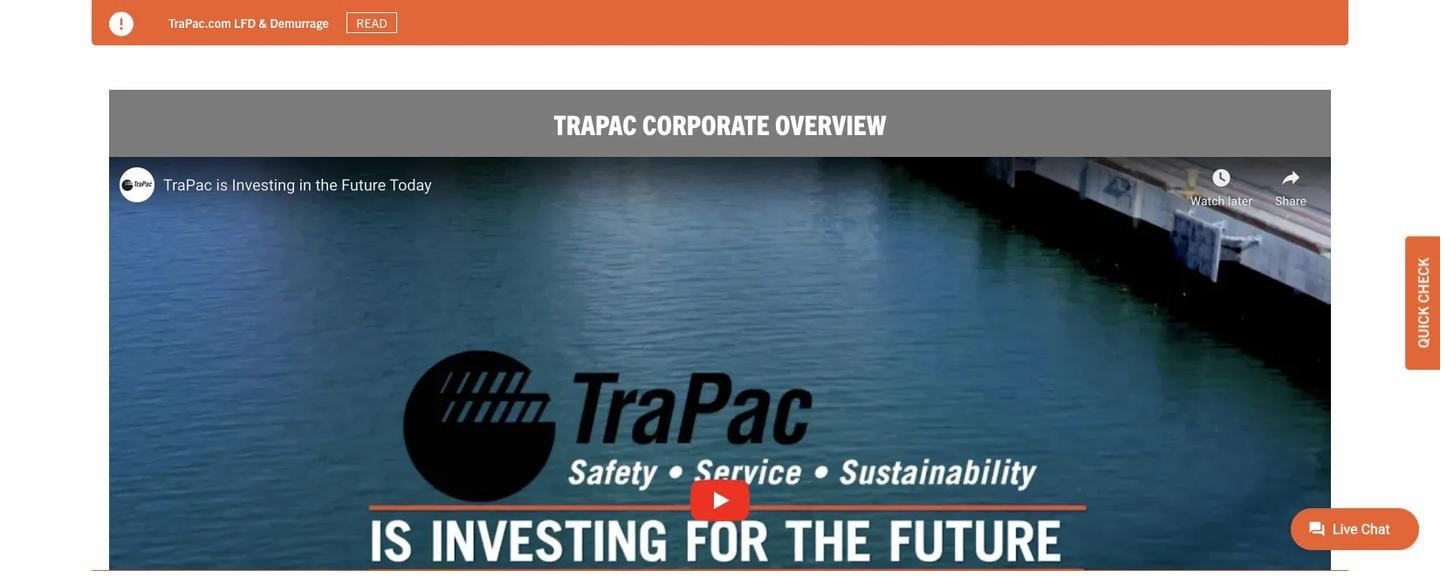 Task type: describe. For each thing, give the bounding box(es) containing it.
overview
[[775, 106, 887, 141]]

trapac.com
[[168, 14, 231, 30]]

&
[[259, 14, 267, 30]]

trapac
[[554, 106, 637, 141]]

read
[[356, 15, 387, 31]]

solid image
[[109, 12, 134, 36]]

lfd
[[234, 14, 256, 30]]

corporate
[[643, 106, 770, 141]]



Task type: vqa. For each thing, say whether or not it's contained in the screenshot.
topmost Equipment
no



Task type: locate. For each thing, give the bounding box(es) containing it.
check
[[1414, 258, 1432, 303]]

demurrage
[[270, 14, 329, 30]]

quick check link
[[1406, 236, 1440, 370]]

trapac.com lfd & demurrage
[[168, 14, 329, 30]]

quick
[[1414, 307, 1432, 349]]

read link
[[346, 12, 397, 33]]

trapac corporate overview
[[554, 106, 887, 141]]

quick check
[[1414, 258, 1432, 349]]



